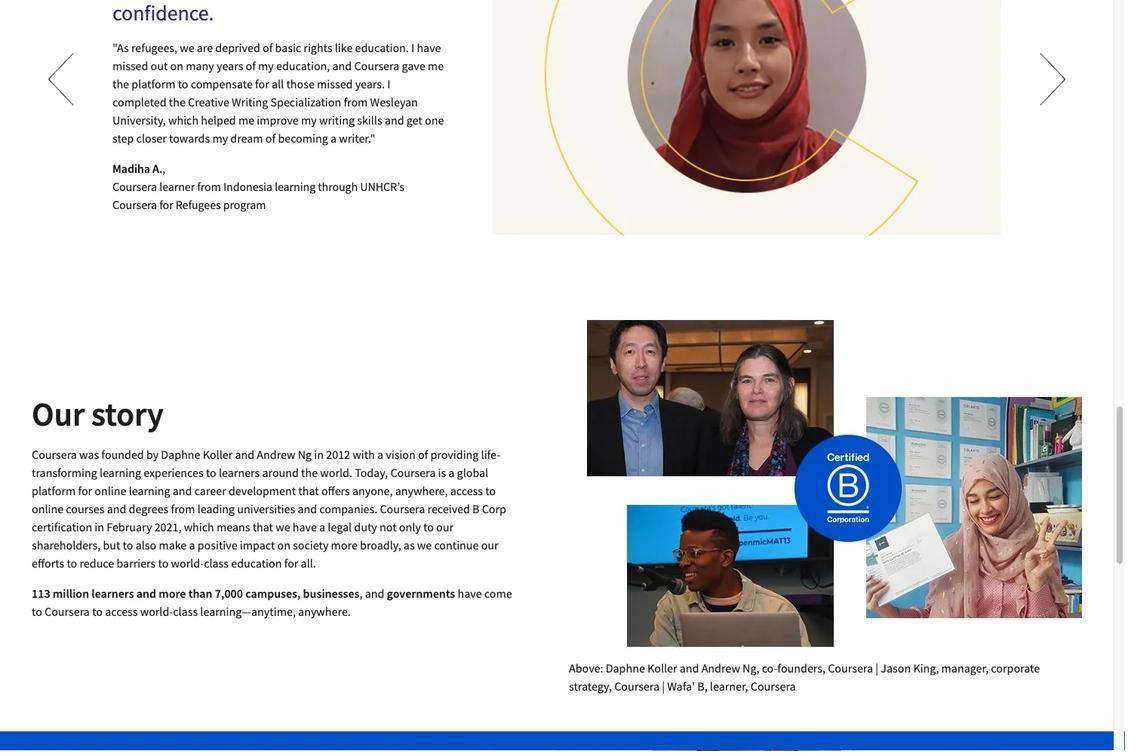 Task type: describe. For each thing, give the bounding box(es) containing it.
received
[[428, 501, 470, 516]]

from inside madiha a. , coursera learner from indonesia learning through unhcr's coursera for refugees program
[[197, 179, 221, 194]]

legal
[[328, 519, 352, 534]]

to down 'shareholders,'
[[67, 556, 77, 571]]

experiences
[[144, 465, 204, 480]]

those
[[286, 76, 315, 91]]

world- inside coursera was founded by daphne koller and andrew ng in 2012 with a vision of providing life- transforming learning experiences to learners around the world. today, coursera is a global platform for online learning and career development that offers anyone, anywhere, access to online courses and degrees from leading universities and companies. coursera received b corp certification in february 2021, which means that we have a legal duty not only to our shareholders, but to also make a positive impact on society more broadly, as we continue our efforts to reduce barriers to world-class education for all.
[[171, 556, 204, 571]]

ng,
[[743, 660, 760, 676]]

and inside above: daphne koller and andrew ng, co-founders, coursera | jason king, manager, corporate strategy, coursera | wafa' b, learner, coursera
[[680, 660, 699, 676]]

which inside "as refugees, we are deprived of basic rights like education. i have missed out on many years of my education, and coursera gave me the platform to compensate for all those missed years. i completed the creative writing specialization from wesleyan university, which helped me improve my writing skills and get one step closer towards my dream of becoming a writer."
[[168, 113, 199, 128]]

learning—anytime,
[[200, 604, 296, 619]]

manager,
[[942, 660, 989, 676]]

0 vertical spatial i
[[411, 40, 415, 55]]

0 horizontal spatial our
[[436, 519, 454, 534]]

daphne inside above: daphne koller and andrew ng, co-founders, coursera | jason king, manager, corporate strategy, coursera | wafa' b, learner, coursera
[[606, 660, 645, 676]]

universities
[[237, 501, 295, 516]]

0 vertical spatial my
[[258, 58, 274, 73]]

and up the february
[[107, 501, 126, 516]]

anyone,
[[353, 483, 393, 498]]

have inside "as refugees, we are deprived of basic rights like education. i have missed out on many years of my education, and coursera gave me the platform to compensate for all those missed years. i completed the creative writing specialization from wesleyan university, which helped me improve my writing skills and get one step closer towards my dream of becoming a writer."
[[417, 40, 441, 55]]

learner
[[159, 179, 195, 194]]

above:
[[569, 660, 604, 676]]

and up development
[[235, 447, 255, 462]]

by
[[146, 447, 159, 462]]

creative
[[188, 94, 229, 110]]

rights
[[304, 40, 333, 55]]

7,000
[[215, 586, 243, 601]]

university,
[[112, 113, 166, 128]]

as
[[404, 537, 415, 553]]

coursera was founded by daphne koller and andrew ng in 2012 with a vision of providing life- transforming learning experiences to learners around the world. today, coursera is a global platform for online learning and career development that offers anyone, anywhere, access to online courses and degrees from leading universities and companies. coursera received b corp certification in february 2021, which means that we have a legal duty not only to our shareholders, but to also make a positive impact on society more broadly, as we continue our efforts to reduce barriers to world-class education for all.
[[32, 447, 507, 571]]

access inside coursera was founded by daphne koller and andrew ng in 2012 with a vision of providing life- transforming learning experiences to learners around the world. today, coursera is a global platform for online learning and career development that offers anyone, anywhere, access to online courses and degrees from leading universities and companies. coursera received b corp certification in february 2021, which means that we have a legal duty not only to our shareholders, but to also make a positive impact on society more broadly, as we continue our efforts to reduce barriers to world-class education for all.
[[450, 483, 483, 498]]

but
[[103, 537, 120, 553]]

compensate
[[191, 76, 253, 91]]

2 vertical spatial we
[[417, 537, 432, 553]]

means
[[217, 519, 250, 534]]

to down reduce at the left bottom
[[92, 604, 103, 619]]

basic
[[275, 40, 301, 55]]

businesses
[[303, 586, 360, 601]]

with
[[353, 447, 375, 462]]

career
[[195, 483, 226, 498]]

all
[[272, 76, 284, 91]]

skills
[[357, 113, 383, 128]]

a.
[[153, 161, 162, 176]]

story
[[91, 393, 164, 435]]

only
[[399, 519, 421, 534]]

0 horizontal spatial online
[[32, 501, 64, 516]]

closer
[[136, 131, 167, 146]]

to right but
[[123, 537, 133, 553]]

2021,
[[154, 519, 182, 534]]

continue
[[434, 537, 479, 553]]

writer."
[[339, 131, 375, 146]]

years
[[217, 58, 243, 73]]

1 horizontal spatial that
[[298, 483, 319, 498]]

come
[[485, 586, 512, 601]]

today,
[[355, 465, 388, 480]]

specialization
[[271, 94, 341, 110]]

get
[[407, 113, 423, 128]]

0 horizontal spatial that
[[253, 519, 273, 534]]

1 vertical spatial learning
[[100, 465, 141, 480]]

for inside madiha a. , coursera learner from indonesia learning through unhcr's coursera for refugees program
[[159, 197, 173, 212]]

coursera inside have come to coursera to access world-class learning—anytime, anywhere.
[[45, 604, 90, 619]]

2 horizontal spatial my
[[301, 113, 317, 128]]

we inside "as refugees, we are deprived of basic rights like education. i have missed out on many years of my education, and coursera gave me the platform to compensate for all those missed years. i completed the creative writing specialization from wesleyan university, which helped me improve my writing skills and get one step closer towards my dream of becoming a writer."
[[180, 40, 194, 55]]

becoming
[[278, 131, 328, 146]]

koller inside coursera was founded by daphne koller and andrew ng in 2012 with a vision of providing life- transforming learning experiences to learners around the world. today, coursera is a global platform for online learning and career development that offers anyone, anywhere, access to online courses and degrees from leading universities and companies. coursera received b corp certification in february 2021, which means that we have a legal duty not only to our shareholders, but to also make a positive impact on society more broadly, as we continue our efforts to reduce barriers to world-class education for all.
[[203, 447, 233, 462]]

positive
[[198, 537, 238, 553]]

governments
[[387, 586, 455, 601]]

duty
[[354, 519, 377, 534]]

of right years
[[246, 58, 256, 73]]

2012
[[326, 447, 350, 462]]

left arrow image
[[32, 48, 94, 111]]

1 vertical spatial our
[[481, 537, 499, 553]]

our story image
[[587, 320, 1083, 647]]

program
[[223, 197, 266, 212]]

and right 'businesses'
[[365, 586, 385, 601]]

was
[[79, 447, 99, 462]]

1 horizontal spatial in
[[314, 447, 324, 462]]

completed
[[112, 94, 167, 110]]

more inside coursera was founded by daphne koller and andrew ng in 2012 with a vision of providing life- transforming learning experiences to learners around the world. today, coursera is a global platform for online learning and career development that offers anyone, anywhere, access to online courses and degrees from leading universities and companies. coursera received b corp certification in february 2021, which means that we have a legal duty not only to our shareholders, but to also make a positive impact on society more broadly, as we continue our efforts to reduce barriers to world-class education for all.
[[331, 537, 358, 553]]

113 million learners and more than 7,000 campuses, businesses , and governments
[[32, 586, 455, 601]]

a right the with
[[377, 447, 384, 462]]

coursera inside "as refugees, we are deprived of basic rights like education. i have missed out on many years of my education, and coursera gave me the platform to compensate for all those missed years. i completed the creative writing specialization from wesleyan university, which helped me improve my writing skills and get one step closer towards my dream of becoming a writer."
[[354, 58, 400, 73]]

world- inside have come to coursera to access world-class learning—anytime, anywhere.
[[140, 604, 173, 619]]

companies.
[[320, 501, 378, 516]]

class inside coursera was founded by daphne koller and andrew ng in 2012 with a vision of providing life- transforming learning experiences to learners around the world. today, coursera is a global platform for online learning and career development that offers anyone, anywhere, access to online courses and degrees from leading universities and companies. coursera received b corp certification in february 2021, which means that we have a legal duty not only to our shareholders, but to also make a positive impact on society more broadly, as we continue our efforts to reduce barriers to world-class education for all.
[[204, 556, 229, 571]]

have inside coursera was founded by daphne koller and andrew ng in 2012 with a vision of providing life- transforming learning experiences to learners around the world. today, coursera is a global platform for online learning and career development that offers anyone, anywhere, access to online courses and degrees from leading universities and companies. coursera received b corp certification in february 2021, which means that we have a legal duty not only to our shareholders, but to also make a positive impact on society more broadly, as we continue our efforts to reduce barriers to world-class education for all.
[[293, 519, 317, 534]]

barriers
[[117, 556, 156, 571]]

founded
[[101, 447, 144, 462]]

world.
[[320, 465, 353, 480]]

shareholders,
[[32, 537, 101, 553]]

campuses,
[[246, 586, 301, 601]]

1 vertical spatial in
[[95, 519, 104, 534]]

education,
[[276, 58, 330, 73]]

life-
[[481, 447, 501, 462]]

and up society
[[298, 501, 317, 516]]

daphne inside coursera was founded by daphne koller and andrew ng in 2012 with a vision of providing life- transforming learning experiences to learners around the world. today, coursera is a global platform for online learning and career development that offers anyone, anywhere, access to online courses and degrees from leading universities and companies. coursera received b corp certification in february 2021, which means that we have a legal duty not only to our shareholders, but to also make a positive impact on society more broadly, as we continue our efforts to reduce barriers to world-class education for all.
[[161, 447, 200, 462]]

refugees
[[176, 197, 221, 212]]

king,
[[914, 660, 940, 676]]

education
[[231, 556, 282, 571]]

courses
[[66, 501, 105, 516]]

and down like
[[333, 58, 352, 73]]

towards
[[169, 131, 210, 146]]

co-
[[762, 660, 778, 676]]

out
[[151, 58, 168, 73]]

andrew inside above: daphne koller and andrew ng, co-founders, coursera | jason king, manager, corporate strategy, coursera | wafa' b, learner, coursera
[[702, 660, 741, 676]]

corporate
[[992, 660, 1041, 676]]

also
[[136, 537, 156, 553]]

through
[[318, 179, 358, 194]]

many
[[186, 58, 214, 73]]

writing
[[232, 94, 268, 110]]

andrew inside coursera was founded by daphne koller and andrew ng in 2012 with a vision of providing life- transforming learning experiences to learners around the world. today, coursera is a global platform for online learning and career development that offers anyone, anywhere, access to online courses and degrees from leading universities and companies. coursera received b corp certification in february 2021, which means that we have a legal duty not only to our shareholders, but to also make a positive impact on society more broadly, as we continue our efforts to reduce barriers to world-class education for all.
[[257, 447, 296, 462]]

than
[[188, 586, 213, 601]]

development
[[229, 483, 296, 498]]

1 horizontal spatial missed
[[317, 76, 353, 91]]



Task type: locate. For each thing, give the bounding box(es) containing it.
2 vertical spatial the
[[301, 465, 318, 480]]

1 horizontal spatial |
[[876, 660, 879, 676]]

daphne right above:
[[606, 660, 645, 676]]

and down "wesleyan"
[[385, 113, 404, 128]]

1 vertical spatial the
[[169, 94, 186, 110]]

on inside coursera was founded by daphne koller and andrew ng in 2012 with a vision of providing life- transforming learning experiences to learners around the world. today, coursera is a global platform for online learning and career development that offers anyone, anywhere, access to online courses and degrees from leading universities and companies. coursera received b corp certification in february 2021, which means that we have a legal duty not only to our shareholders, but to also make a positive impact on society more broadly, as we continue our efforts to reduce barriers to world-class education for all.
[[277, 537, 291, 553]]

step
[[112, 131, 134, 146]]

0 vertical spatial the
[[112, 76, 129, 91]]

class inside have come to coursera to access world-class learning—anytime, anywhere.
[[173, 604, 198, 619]]

broadly,
[[360, 537, 401, 553]]

online up courses at the bottom of page
[[95, 483, 126, 498]]

0 horizontal spatial missed
[[112, 58, 148, 73]]

for inside "as refugees, we are deprived of basic rights like education. i have missed out on many years of my education, and coursera gave me the platform to compensate for all those missed years. i completed the creative writing specialization from wesleyan university, which helped me improve my writing skills and get one step closer towards my dream of becoming a writer."
[[255, 76, 269, 91]]

1 vertical spatial i
[[387, 76, 391, 91]]

0 horizontal spatial on
[[170, 58, 183, 73]]

1 vertical spatial my
[[301, 113, 317, 128]]

,
[[162, 161, 165, 176], [360, 586, 363, 601]]

71 million learners image
[[493, 0, 1002, 235]]

is
[[438, 465, 446, 480]]

andrew up the around
[[257, 447, 296, 462]]

madiha
[[112, 161, 150, 176]]

1 horizontal spatial have
[[417, 40, 441, 55]]

koller
[[203, 447, 233, 462], [648, 660, 678, 676]]

platform inside coursera was founded by daphne koller and andrew ng in 2012 with a vision of providing life- transforming learning experiences to learners around the world. today, coursera is a global platform for online learning and career development that offers anyone, anywhere, access to online courses and degrees from leading universities and companies. coursera received b corp certification in february 2021, which means that we have a legal duty not only to our shareholders, but to also make a positive impact on society more broadly, as we continue our efforts to reduce barriers to world-class education for all.
[[32, 483, 76, 498]]

0 vertical spatial koller
[[203, 447, 233, 462]]

1 horizontal spatial koller
[[648, 660, 678, 676]]

providing
[[431, 447, 479, 462]]

of
[[263, 40, 273, 55], [246, 58, 256, 73], [266, 131, 276, 146], [418, 447, 428, 462]]

2 horizontal spatial the
[[301, 465, 318, 480]]

wafa'
[[668, 679, 695, 694]]

0 horizontal spatial me
[[239, 113, 255, 128]]

make
[[159, 537, 187, 553]]

1 horizontal spatial the
[[169, 94, 186, 110]]

0 horizontal spatial from
[[171, 501, 195, 516]]

have left "come"
[[458, 586, 482, 601]]

0 vertical spatial access
[[450, 483, 483, 498]]

in up but
[[95, 519, 104, 534]]

my up all on the left of the page
[[258, 58, 274, 73]]

our story
[[32, 393, 164, 435]]

from inside coursera was founded by daphne koller and andrew ng in 2012 with a vision of providing life- transforming learning experiences to learners around the world. today, coursera is a global platform for online learning and career development that offers anyone, anywhere, access to online courses and degrees from leading universities and companies. coursera received b corp certification in february 2021, which means that we have a legal duty not only to our shareholders, but to also make a positive impact on society more broadly, as we continue our efforts to reduce barriers to world-class education for all.
[[171, 501, 195, 516]]

and down experiences
[[173, 483, 192, 498]]

0 horizontal spatial my
[[212, 131, 228, 146]]

1 horizontal spatial we
[[276, 519, 290, 534]]

koller inside above: daphne koller and andrew ng, co-founders, coursera | jason king, manager, corporate strategy, coursera | wafa' b, learner, coursera
[[648, 660, 678, 676]]

global
[[457, 465, 489, 480]]

have
[[417, 40, 441, 55], [293, 519, 317, 534], [458, 586, 482, 601]]

1 vertical spatial that
[[253, 519, 273, 534]]

1 horizontal spatial i
[[411, 40, 415, 55]]

, down broadly,
[[360, 586, 363, 601]]

0 vertical spatial our
[[436, 519, 454, 534]]

2 horizontal spatial we
[[417, 537, 432, 553]]

the down ng
[[301, 465, 318, 480]]

our
[[32, 393, 85, 435]]

|
[[876, 660, 879, 676], [662, 679, 665, 694]]

1 vertical spatial have
[[293, 519, 317, 534]]

platform down out
[[132, 76, 176, 91]]

1 vertical spatial me
[[239, 113, 255, 128]]

2 vertical spatial learning
[[129, 483, 170, 498]]

0 vertical spatial platform
[[132, 76, 176, 91]]

of down improve
[[266, 131, 276, 146]]

learning down "founded"
[[100, 465, 141, 480]]

our right continue
[[481, 537, 499, 553]]

class down positive
[[204, 556, 229, 571]]

degrees
[[129, 501, 169, 516]]

0 horizontal spatial more
[[159, 586, 186, 601]]

strategy,
[[569, 679, 612, 694]]

for left all on the left of the page
[[255, 76, 269, 91]]

0 horizontal spatial have
[[293, 519, 317, 534]]

are
[[197, 40, 213, 55]]

0 horizontal spatial learners
[[92, 586, 134, 601]]

koller up 'wafa''
[[648, 660, 678, 676]]

1 vertical spatial world-
[[140, 604, 173, 619]]

me up dream
[[239, 113, 255, 128]]

0 vertical spatial andrew
[[257, 447, 296, 462]]

daphne
[[161, 447, 200, 462], [606, 660, 645, 676]]

0 horizontal spatial daphne
[[161, 447, 200, 462]]

impact
[[240, 537, 275, 553]]

0 vertical spatial learners
[[219, 465, 260, 480]]

to right only
[[424, 519, 434, 534]]

from up "refugees" on the left of the page
[[197, 179, 221, 194]]

1 vertical spatial which
[[184, 519, 214, 534]]

2 horizontal spatial have
[[458, 586, 482, 601]]

to down make
[[158, 556, 169, 571]]

access down global
[[450, 483, 483, 498]]

| left 'wafa''
[[662, 679, 665, 694]]

world- down barriers
[[140, 604, 173, 619]]

daphne up experiences
[[161, 447, 200, 462]]

and down barriers
[[137, 586, 156, 601]]

platform down transforming
[[32, 483, 76, 498]]

from up the skills
[[344, 94, 368, 110]]

class down than
[[173, 604, 198, 619]]

1 vertical spatial we
[[276, 519, 290, 534]]

1 vertical spatial more
[[159, 586, 186, 601]]

on inside "as refugees, we are deprived of basic rights like education. i have missed out on many years of my education, and coursera gave me the platform to compensate for all those missed years. i completed the creative writing specialization from wesleyan university, which helped me improve my writing skills and get one step closer towards my dream of becoming a writer."
[[170, 58, 183, 73]]

offers
[[322, 483, 350, 498]]

around
[[262, 465, 299, 480]]

a down writing
[[331, 131, 337, 146]]

0 vertical spatial more
[[331, 537, 358, 553]]

society
[[293, 537, 329, 553]]

0 horizontal spatial i
[[387, 76, 391, 91]]

access
[[450, 483, 483, 498], [105, 604, 138, 619]]

b,
[[698, 679, 708, 694]]

certification
[[32, 519, 92, 534]]

learning inside madiha a. , coursera learner from indonesia learning through unhcr's coursera for refugees program
[[275, 179, 316, 194]]

that left offers
[[298, 483, 319, 498]]

from up 2021,
[[171, 501, 195, 516]]

1 horizontal spatial platform
[[132, 76, 176, 91]]

on right out
[[170, 58, 183, 73]]

0 vertical spatial daphne
[[161, 447, 200, 462]]

access inside have come to coursera to access world-class learning—anytime, anywhere.
[[105, 604, 138, 619]]

of inside coursera was founded by daphne koller and andrew ng in 2012 with a vision of providing life- transforming learning experiences to learners around the world. today, coursera is a global platform for online learning and career development that offers anyone, anywhere, access to online courses and degrees from leading universities and companies. coursera received b corp certification in february 2021, which means that we have a legal duty not only to our shareholders, but to also make a positive impact on society more broadly, as we continue our efforts to reduce barriers to world-class education for all.
[[418, 447, 428, 462]]

missed
[[112, 58, 148, 73], [317, 76, 353, 91]]

deprived
[[215, 40, 260, 55]]

the up completed
[[112, 76, 129, 91]]

a inside "as refugees, we are deprived of basic rights like education. i have missed out on many years of my education, and coursera gave me the platform to compensate for all those missed years. i completed the creative writing specialization from wesleyan university, which helped me improve my writing skills and get one step closer towards my dream of becoming a writer."
[[331, 131, 337, 146]]

from inside "as refugees, we are deprived of basic rights like education. i have missed out on many years of my education, and coursera gave me the platform to compensate for all those missed years. i completed the creative writing specialization from wesleyan university, which helped me improve my writing skills and get one step closer towards my dream of becoming a writer."
[[344, 94, 368, 110]]

0 vertical spatial in
[[314, 447, 324, 462]]

1 horizontal spatial online
[[95, 483, 126, 498]]

| left jason
[[876, 660, 879, 676]]

i up the gave
[[411, 40, 415, 55]]

, up learner
[[162, 161, 165, 176]]

1 horizontal spatial ,
[[360, 586, 363, 601]]

to up career
[[206, 465, 217, 480]]

koller up career
[[203, 447, 233, 462]]

the
[[112, 76, 129, 91], [169, 94, 186, 110], [301, 465, 318, 480]]

which up towards
[[168, 113, 199, 128]]

the inside coursera was founded by daphne koller and andrew ng in 2012 with a vision of providing life- transforming learning experiences to learners around the world. today, coursera is a global platform for online learning and career development that offers anyone, anywhere, access to online courses and degrees from leading universities and companies. coursera received b corp certification in february 2021, which means that we have a legal duty not only to our shareholders, but to also make a positive impact on society more broadly, as we continue our efforts to reduce barriers to world-class education for all.
[[301, 465, 318, 480]]

more left than
[[159, 586, 186, 601]]

0 vertical spatial ,
[[162, 161, 165, 176]]

1 horizontal spatial on
[[277, 537, 291, 553]]

1 vertical spatial access
[[105, 604, 138, 619]]

dream
[[231, 131, 263, 146]]

like
[[335, 40, 353, 55]]

i up "wesleyan"
[[387, 76, 391, 91]]

1 vertical spatial missed
[[317, 76, 353, 91]]

a right is
[[449, 465, 455, 480]]

0 vertical spatial learning
[[275, 179, 316, 194]]

1 horizontal spatial class
[[204, 556, 229, 571]]

madiha a. , coursera learner from indonesia learning through unhcr's coursera for refugees program
[[112, 161, 405, 212]]

to inside "as refugees, we are deprived of basic rights like education. i have missed out on many years of my education, and coursera gave me the platform to compensate for all those missed years. i completed the creative writing specialization from wesleyan university, which helped me improve my writing skills and get one step closer towards my dream of becoming a writer."
[[178, 76, 188, 91]]

my down specialization
[[301, 113, 317, 128]]

of right the vision
[[418, 447, 428, 462]]

learners up development
[[219, 465, 260, 480]]

0 vertical spatial me
[[428, 58, 444, 73]]

andrew up learner,
[[702, 660, 741, 676]]

writing
[[319, 113, 355, 128]]

education.
[[355, 40, 409, 55]]

to down many
[[178, 76, 188, 91]]

1 vertical spatial online
[[32, 501, 64, 516]]

in
[[314, 447, 324, 462], [95, 519, 104, 534]]

learners down reduce at the left bottom
[[92, 586, 134, 601]]

above: daphne koller and andrew ng, co-founders, coursera | jason king, manager, corporate strategy, coursera | wafa' b, learner, coursera
[[569, 660, 1041, 694]]

to up corp
[[486, 483, 496, 498]]

right arrow image
[[1020, 48, 1083, 111]]

that down universities
[[253, 519, 273, 534]]

1 vertical spatial ,
[[360, 586, 363, 601]]

my down helped
[[212, 131, 228, 146]]

world- down make
[[171, 556, 204, 571]]

which down leading
[[184, 519, 214, 534]]

0 horizontal spatial andrew
[[257, 447, 296, 462]]

0 horizontal spatial the
[[112, 76, 129, 91]]

0 vertical spatial on
[[170, 58, 183, 73]]

me right the gave
[[428, 58, 444, 73]]

february
[[107, 519, 152, 534]]

a right make
[[189, 537, 195, 553]]

million
[[53, 586, 89, 601]]

0 vertical spatial |
[[876, 660, 879, 676]]

0 vertical spatial we
[[180, 40, 194, 55]]

learning up degrees
[[129, 483, 170, 498]]

anywhere,
[[395, 483, 448, 498]]

on right impact
[[277, 537, 291, 553]]

have inside have come to coursera to access world-class learning—anytime, anywhere.
[[458, 586, 482, 601]]

which
[[168, 113, 199, 128], [184, 519, 214, 534]]

years.
[[355, 76, 385, 91]]

to down 113 on the bottom left of page
[[32, 604, 42, 619]]

1 horizontal spatial daphne
[[606, 660, 645, 676]]

our down received
[[436, 519, 454, 534]]

we right as on the bottom left
[[417, 537, 432, 553]]

andrew
[[257, 447, 296, 462], [702, 660, 741, 676]]

have up society
[[293, 519, 317, 534]]

1 horizontal spatial from
[[197, 179, 221, 194]]

learners inside coursera was founded by daphne koller and andrew ng in 2012 with a vision of providing life- transforming learning experiences to learners around the world. today, coursera is a global platform for online learning and career development that offers anyone, anywhere, access to online courses and degrees from leading universities and companies. coursera received b corp certification in february 2021, which means that we have a legal duty not only to our shareholders, but to also make a positive impact on society more broadly, as we continue our efforts to reduce barriers to world-class education for all.
[[219, 465, 260, 480]]

1 horizontal spatial our
[[481, 537, 499, 553]]

0 vertical spatial online
[[95, 483, 126, 498]]

more down legal
[[331, 537, 358, 553]]

0 horizontal spatial |
[[662, 679, 665, 694]]

1 vertical spatial andrew
[[702, 660, 741, 676]]

1 vertical spatial |
[[662, 679, 665, 694]]

"as
[[112, 40, 129, 55]]

learner,
[[710, 679, 749, 694]]

my
[[258, 58, 274, 73], [301, 113, 317, 128], [212, 131, 228, 146]]

1 vertical spatial on
[[277, 537, 291, 553]]

in right ng
[[314, 447, 324, 462]]

0 horizontal spatial access
[[105, 604, 138, 619]]

1 horizontal spatial access
[[450, 483, 483, 498]]

refugees,
[[131, 40, 177, 55]]

and up 'wafa''
[[680, 660, 699, 676]]

0 horizontal spatial ,
[[162, 161, 165, 176]]

for
[[255, 76, 269, 91], [159, 197, 173, 212], [78, 483, 92, 498], [284, 556, 299, 571]]

missed up specialization
[[317, 76, 353, 91]]

0 vertical spatial that
[[298, 483, 319, 498]]

2 vertical spatial from
[[171, 501, 195, 516]]

more
[[331, 537, 358, 553], [159, 586, 186, 601]]

a left legal
[[319, 519, 326, 534]]

gave
[[402, 58, 426, 73]]

0 horizontal spatial class
[[173, 604, 198, 619]]

the left creative
[[169, 94, 186, 110]]

platform
[[132, 76, 176, 91], [32, 483, 76, 498]]

b
[[473, 501, 480, 516]]

ng
[[298, 447, 312, 462]]

helped
[[201, 113, 236, 128]]

1 horizontal spatial my
[[258, 58, 274, 73]]

2 vertical spatial my
[[212, 131, 228, 146]]

0 vertical spatial world-
[[171, 556, 204, 571]]

all.
[[301, 556, 316, 571]]

improve
[[257, 113, 299, 128]]

1 vertical spatial koller
[[648, 660, 678, 676]]

have up the gave
[[417, 40, 441, 55]]

for down learner
[[159, 197, 173, 212]]

1 horizontal spatial more
[[331, 537, 358, 553]]

which inside coursera was founded by daphne koller and andrew ng in 2012 with a vision of providing life- transforming learning experiences to learners around the world. today, coursera is a global platform for online learning and career development that offers anyone, anywhere, access to online courses and degrees from leading universities and companies. coursera received b corp certification in february 2021, which means that we have a legal duty not only to our shareholders, but to also make a positive impact on society more broadly, as we continue our efforts to reduce barriers to world-class education for all.
[[184, 519, 214, 534]]

1 horizontal spatial learners
[[219, 465, 260, 480]]

0 vertical spatial class
[[204, 556, 229, 571]]

for up courses at the bottom of page
[[78, 483, 92, 498]]

, inside madiha a. , coursera learner from indonesia learning through unhcr's coursera for refugees program
[[162, 161, 165, 176]]

0 horizontal spatial we
[[180, 40, 194, 55]]

113
[[32, 586, 50, 601]]

and
[[333, 58, 352, 73], [385, 113, 404, 128], [235, 447, 255, 462], [173, 483, 192, 498], [107, 501, 126, 516], [298, 501, 317, 516], [137, 586, 156, 601], [365, 586, 385, 601], [680, 660, 699, 676]]

0 horizontal spatial in
[[95, 519, 104, 534]]

of left basic
[[263, 40, 273, 55]]

online
[[95, 483, 126, 498], [32, 501, 64, 516]]

we down universities
[[276, 519, 290, 534]]

jason
[[881, 660, 911, 676]]

we left are
[[180, 40, 194, 55]]

access down barriers
[[105, 604, 138, 619]]

0 vertical spatial from
[[344, 94, 368, 110]]

unhcr's
[[360, 179, 405, 194]]

0 vertical spatial which
[[168, 113, 199, 128]]

we
[[180, 40, 194, 55], [276, 519, 290, 534], [417, 537, 432, 553]]

missed down "as
[[112, 58, 148, 73]]

1 vertical spatial learners
[[92, 586, 134, 601]]

transforming
[[32, 465, 97, 480]]

indonesia
[[223, 179, 273, 194]]

one
[[425, 113, 444, 128]]

platform inside "as refugees, we are deprived of basic rights like education. i have missed out on many years of my education, and coursera gave me the platform to compensate for all those missed years. i completed the creative writing specialization from wesleyan university, which helped me improve my writing skills and get one step closer towards my dream of becoming a writer."
[[132, 76, 176, 91]]

0 horizontal spatial platform
[[32, 483, 76, 498]]

for left all.
[[284, 556, 299, 571]]

learning left through
[[275, 179, 316, 194]]

online up certification at left bottom
[[32, 501, 64, 516]]

1 vertical spatial from
[[197, 179, 221, 194]]

2 horizontal spatial from
[[344, 94, 368, 110]]

0 vertical spatial have
[[417, 40, 441, 55]]



Task type: vqa. For each thing, say whether or not it's contained in the screenshot.
for POWER
no



